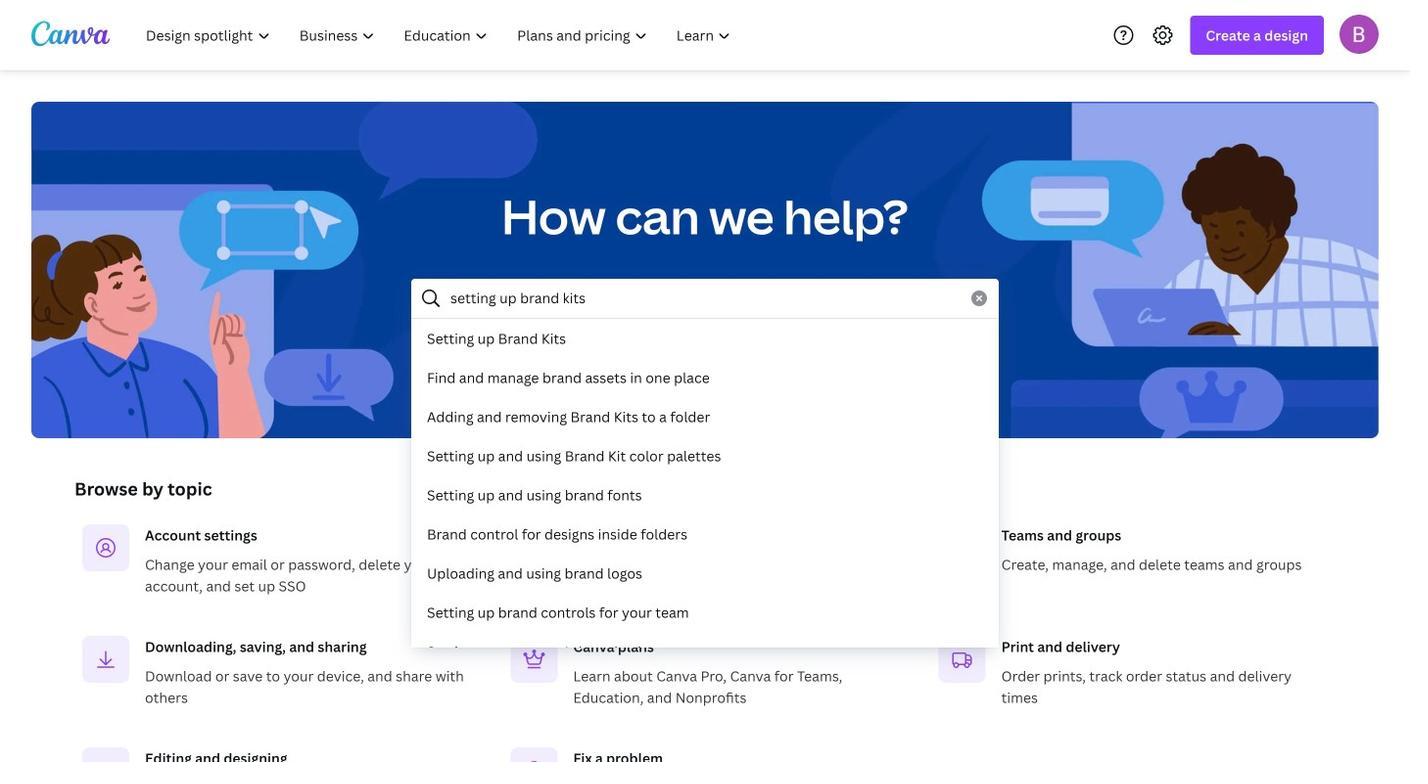 Task type: vqa. For each thing, say whether or not it's contained in the screenshot.
Use
no



Task type: locate. For each thing, give the bounding box(es) containing it.
Try "remove background" or "brand kit" search field
[[451, 280, 960, 317]]

top level navigation element
[[133, 16, 748, 55]]

list
[[411, 319, 999, 711]]

bob builder image
[[1340, 14, 1379, 54]]



